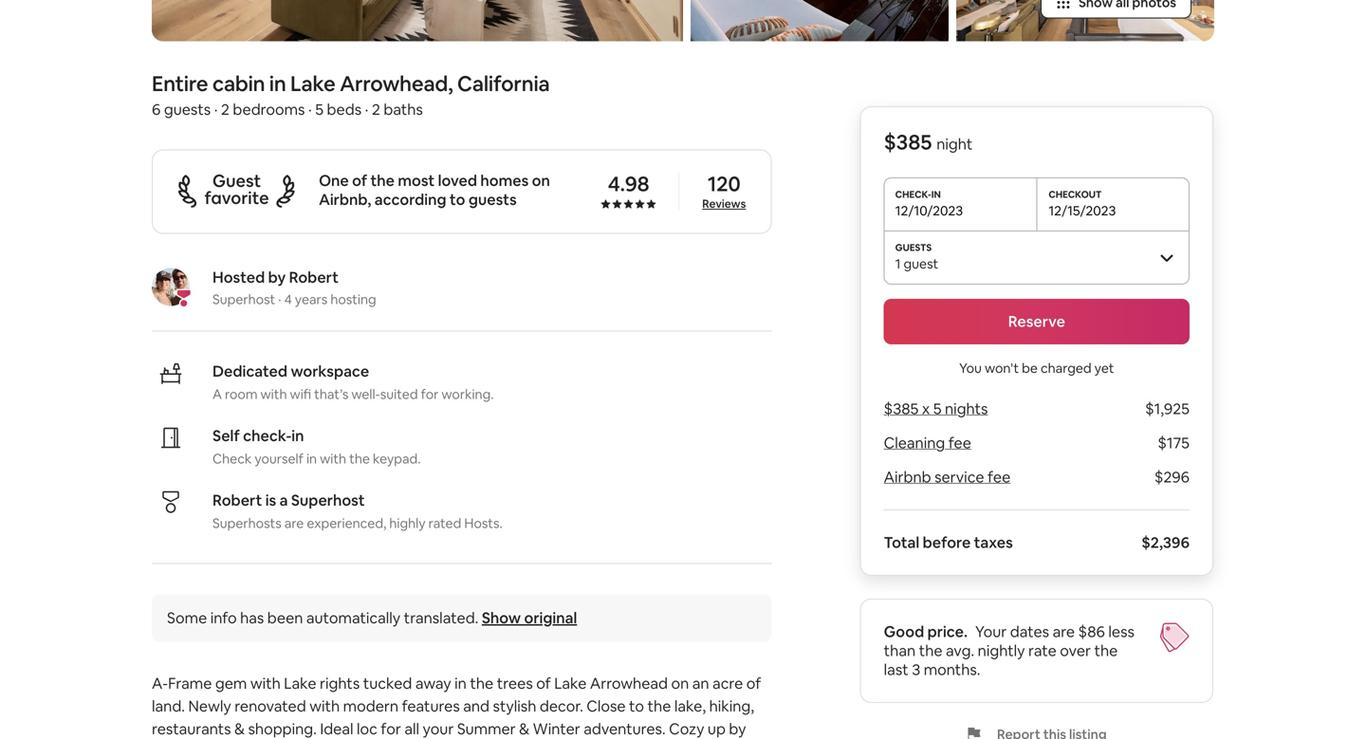 Task type: vqa. For each thing, say whether or not it's contained in the screenshot.
bottom fee
yes



Task type: describe. For each thing, give the bounding box(es) containing it.
good price.
[[884, 622, 968, 642]]

and
[[463, 697, 490, 716]]

in right yourself
[[307, 450, 317, 467]]

· right beds
[[365, 100, 369, 119]]

california
[[457, 70, 550, 97]]

the up and
[[470, 674, 494, 693]]

cleaning
[[884, 433, 946, 453]]

hosted
[[213, 268, 265, 287]]

a
[[280, 491, 288, 510]]

reserve button
[[884, 299, 1190, 345]]

before
[[923, 533, 971, 552]]

over
[[1061, 641, 1092, 661]]

info
[[210, 608, 237, 628]]

automatically
[[307, 608, 401, 628]]

baths
[[384, 100, 423, 119]]

robert inside robert is a superhost superhosts are experienced, highly rated hosts.
[[213, 491, 262, 510]]

to inside a-frame gem with lake rights tucked away in the trees of lake arrowhead on an acre of land. newly renovated with modern features and stylish decor. close to the lake, hiking, restaurants & shopping. ideal loc for all your summer & winter adventures. cozy up
[[629, 697, 645, 716]]

120
[[708, 170, 741, 197]]

some
[[167, 608, 207, 628]]

land.
[[152, 697, 185, 716]]

hosting
[[331, 291, 376, 308]]

on inside a-frame gem with lake rights tucked away in the trees of lake arrowhead on an acre of land. newly renovated with modern features and stylish decor. close to the lake, hiking, restaurants & shopping. ideal loc for all your summer & winter adventures. cozy up
[[672, 674, 689, 693]]

host profile picture image
[[152, 268, 190, 306]]

a-frame gem with lake rights tucked away in the trees of lake arrowhead on an acre of land. newly renovated with modern features and stylish decor. close to the lake, hiking, restaurants & shopping. ideal loc for all your summer & winter adventures. cozy up 
[[152, 674, 765, 739]]

loved
[[438, 171, 477, 190]]

in up yourself
[[292, 426, 304, 446]]

4.98
[[608, 170, 650, 197]]

last
[[884, 660, 909, 680]]

6
[[152, 100, 161, 119]]

the inside one of the most loved homes on airbnb, according to guests
[[371, 171, 395, 190]]

$385 for $385 x 5 nights
[[884, 399, 919, 419]]

stylish
[[493, 697, 537, 716]]

modern
[[343, 697, 399, 716]]

of inside one of the most loved homes on airbnb, according to guests
[[352, 171, 367, 190]]

been
[[268, 608, 303, 628]]

120 reviews
[[703, 170, 746, 211]]

yet
[[1095, 360, 1115, 377]]

you won't be charged yet
[[960, 360, 1115, 377]]

$385 night
[[884, 129, 973, 156]]

avg.
[[946, 641, 975, 661]]

to inside one of the most loved homes on airbnb, according to guests
[[450, 190, 466, 209]]

$385 x 5 nights button
[[884, 399, 989, 419]]

12/10/2023
[[896, 202, 964, 219]]

experienced,
[[307, 515, 387, 532]]

on inside one of the most loved homes on airbnb, according to guests
[[532, 171, 550, 190]]

tucked
[[363, 674, 412, 693]]

loc
[[357, 719, 378, 739]]

less
[[1109, 622, 1135, 642]]

$385 x 5 nights
[[884, 399, 989, 419]]

· left beds
[[308, 100, 312, 119]]

in inside a-frame gem with lake rights tucked away in the trees of lake arrowhead on an acre of land. newly renovated with modern features and stylish decor. close to the lake, hiking, restaurants & shopping. ideal loc for all your summer & winter adventures. cozy up
[[455, 674, 467, 693]]

entire
[[152, 70, 208, 97]]

airbnb,
[[319, 190, 371, 209]]

entire cabin in lake arrowhead, california 6 guests · 2 bedrooms · 5 beds · 2 baths
[[152, 70, 550, 119]]

acre
[[713, 674, 744, 693]]

guests inside entire cabin in lake arrowhead, california 6 guests · 2 bedrooms · 5 beds · 2 baths
[[164, 100, 211, 119]]

well-
[[352, 386, 380, 403]]

workspace
[[291, 362, 369, 381]]

hosts.
[[465, 515, 503, 532]]

with up renovated
[[250, 674, 281, 693]]

are inside robert is a superhost superhosts are experienced, highly rated hosts.
[[285, 515, 304, 532]]

features
[[402, 697, 460, 716]]

frame
[[168, 674, 212, 693]]

by
[[268, 268, 286, 287]]

$175
[[1158, 433, 1190, 453]]

0 vertical spatial fee
[[949, 433, 972, 453]]

$385 for $385 night
[[884, 129, 933, 156]]

dates
[[1011, 622, 1050, 642]]

a-
[[152, 674, 168, 693]]

shopping.
[[248, 719, 317, 739]]

check
[[213, 450, 252, 467]]

than
[[884, 641, 916, 661]]

airbnb service fee button
[[884, 468, 1011, 487]]

1 vertical spatial 5
[[934, 399, 942, 419]]

3
[[912, 660, 921, 680]]

arrowhead,
[[340, 70, 453, 97]]

years
[[295, 291, 328, 308]]

arrowhead
[[590, 674, 668, 693]]

cleaning fee
[[884, 433, 972, 453]]

$86
[[1079, 622, 1106, 642]]

total before taxes
[[884, 533, 1014, 552]]

all
[[405, 719, 420, 739]]

ideal
[[320, 719, 354, 739]]

rated
[[429, 515, 462, 532]]

reserve
[[1009, 312, 1066, 331]]

for inside a-frame gem with lake rights tucked away in the trees of lake arrowhead on an acre of land. newly renovated with modern features and stylish decor. close to the lake, hiking, restaurants & shopping. ideal loc for all your summer & winter adventures. cozy up
[[381, 719, 401, 739]]

yourself
[[255, 450, 304, 467]]

wifi
[[290, 386, 311, 403]]

for inside dedicated workspace a room with wifi that's well-suited for working.
[[421, 386, 439, 403]]

gem
[[215, 674, 247, 693]]

dedicated workspace a room with wifi that's well-suited for working.
[[213, 362, 494, 403]]

in inside entire cabin in lake arrowhead, california 6 guests · 2 bedrooms · 5 beds · 2 baths
[[269, 70, 286, 97]]

good
[[884, 622, 925, 642]]

superhosts
[[213, 515, 282, 532]]



Task type: locate. For each thing, give the bounding box(es) containing it.
with right yourself
[[320, 450, 347, 467]]

airbnb
[[884, 468, 932, 487]]

5 inside entire cabin in lake arrowhead, california 6 guests · 2 bedrooms · 5 beds · 2 baths
[[315, 100, 324, 119]]

your
[[976, 622, 1007, 642]]

airbnb service fee
[[884, 468, 1011, 487]]

the left most
[[371, 171, 395, 190]]

1 guest
[[896, 255, 939, 272]]

suited
[[380, 386, 418, 403]]

with inside self check-in check yourself in with the keypad.
[[320, 450, 347, 467]]

1 horizontal spatial 2
[[372, 100, 381, 119]]

guests right most
[[469, 190, 517, 209]]

1 vertical spatial for
[[381, 719, 401, 739]]

lake inside entire cabin in lake arrowhead, california 6 guests · 2 bedrooms · 5 beds · 2 baths
[[290, 70, 336, 97]]

the inside self check-in check yourself in with the keypad.
[[349, 450, 370, 467]]

1 horizontal spatial to
[[629, 697, 645, 716]]

be
[[1022, 360, 1038, 377]]

guest favorite
[[205, 170, 269, 209]]

on right homes
[[532, 171, 550, 190]]

with up ideal
[[310, 697, 340, 716]]

1 $385 from the top
[[884, 129, 933, 156]]

one
[[319, 171, 349, 190]]

the
[[371, 171, 395, 190], [349, 450, 370, 467], [920, 641, 943, 661], [1095, 641, 1119, 661], [470, 674, 494, 693], [648, 697, 671, 716]]

for right suited
[[421, 386, 439, 403]]

1 vertical spatial $385
[[884, 399, 919, 419]]

according
[[375, 190, 447, 209]]

2 horizontal spatial of
[[747, 674, 762, 693]]

1 vertical spatial to
[[629, 697, 645, 716]]

the right over
[[1095, 641, 1119, 661]]

renovated
[[235, 697, 306, 716]]

0 horizontal spatial on
[[532, 171, 550, 190]]

cozy
[[669, 719, 705, 739]]

superhost inside robert is a superhost superhosts are experienced, highly rated hosts.
[[291, 491, 365, 510]]

4
[[284, 291, 292, 308]]

1 & from the left
[[235, 719, 245, 739]]

superhost up experienced,
[[291, 491, 365, 510]]

of right trees
[[537, 674, 551, 693]]

on left an
[[672, 674, 689, 693]]

fee up service
[[949, 433, 972, 453]]

superhost down hosted
[[213, 291, 275, 308]]

lake up renovated
[[284, 674, 317, 693]]

are down 'a'
[[285, 515, 304, 532]]

0 vertical spatial to
[[450, 190, 466, 209]]

1 horizontal spatial superhost
[[291, 491, 365, 510]]

0 horizontal spatial 5
[[315, 100, 324, 119]]

·
[[214, 100, 218, 119], [308, 100, 312, 119], [365, 100, 369, 119], [278, 291, 282, 308]]

bedrooms
[[233, 100, 305, 119]]

lake up beds
[[290, 70, 336, 97]]

1 2 from the left
[[221, 100, 230, 119]]

one of the most loved homes on airbnb, according to guests
[[319, 171, 550, 209]]

up
[[708, 719, 726, 739]]

$1,925
[[1146, 399, 1190, 419]]

has
[[240, 608, 264, 628]]

1 vertical spatial on
[[672, 674, 689, 693]]

favorite
[[205, 187, 269, 209]]

in up bedrooms
[[269, 70, 286, 97]]

some info has been automatically translated. show original
[[167, 608, 577, 628]]

adventures.
[[584, 719, 666, 739]]

newly
[[188, 697, 231, 716]]

winter
[[533, 719, 581, 739]]

robert
[[289, 268, 339, 287], [213, 491, 262, 510]]

1 horizontal spatial for
[[421, 386, 439, 403]]

the left 'lake,'
[[648, 697, 671, 716]]

on
[[532, 171, 550, 190], [672, 674, 689, 693]]

beds
[[327, 100, 362, 119]]

0 horizontal spatial &
[[235, 719, 245, 739]]

1 horizontal spatial on
[[672, 674, 689, 693]]

is
[[266, 491, 276, 510]]

service
[[935, 468, 985, 487]]

total
[[884, 533, 920, 552]]

1 horizontal spatial 5
[[934, 399, 942, 419]]

translated.
[[404, 608, 479, 628]]

1 vertical spatial fee
[[988, 468, 1011, 487]]

· inside hosted by robert superhost · 4 years hosting
[[278, 291, 282, 308]]

keypad.
[[373, 450, 421, 467]]

guest
[[212, 170, 261, 192]]

1 vertical spatial guests
[[469, 190, 517, 209]]

1 horizontal spatial &
[[519, 719, 530, 739]]

fee right service
[[988, 468, 1011, 487]]

won't
[[985, 360, 1020, 377]]

of right one
[[352, 171, 367, 190]]

0 horizontal spatial robert
[[213, 491, 262, 510]]

guests down entire on the top of page
[[164, 100, 211, 119]]

2 & from the left
[[519, 719, 530, 739]]

0 horizontal spatial fee
[[949, 433, 972, 453]]

taxes
[[975, 533, 1014, 552]]

open floor plan image
[[957, 0, 1215, 41]]

2 $385 from the top
[[884, 399, 919, 419]]

0 vertical spatial robert
[[289, 268, 339, 287]]

a
[[213, 386, 222, 403]]

1 vertical spatial robert
[[213, 491, 262, 510]]

rights
[[320, 674, 360, 693]]

0 horizontal spatial superhost
[[213, 291, 275, 308]]

1 horizontal spatial robert
[[289, 268, 339, 287]]

your
[[423, 719, 454, 739]]

0 vertical spatial are
[[285, 515, 304, 532]]

superhost inside hosted by robert superhost · 4 years hosting
[[213, 291, 275, 308]]

that's
[[314, 386, 349, 403]]

12/15/2023
[[1049, 202, 1117, 219]]

0 horizontal spatial of
[[352, 171, 367, 190]]

check-
[[243, 426, 292, 446]]

0 vertical spatial guests
[[164, 100, 211, 119]]

0 horizontal spatial for
[[381, 719, 401, 739]]

1 horizontal spatial are
[[1053, 622, 1076, 642]]

night
[[937, 134, 973, 154]]

0 vertical spatial for
[[421, 386, 439, 403]]

with inside dedicated workspace a room with wifi that's well-suited for working.
[[261, 386, 287, 403]]

2 2 from the left
[[372, 100, 381, 119]]

$385
[[884, 129, 933, 156], [884, 399, 919, 419]]

restaurants
[[152, 719, 231, 739]]

are inside your dates are $86 less than the avg. nightly rate over the last 3 months.
[[1053, 622, 1076, 642]]

dedicated
[[213, 362, 288, 381]]

of
[[352, 171, 367, 190], [537, 674, 551, 693], [747, 674, 762, 693]]

for
[[421, 386, 439, 403], [381, 719, 401, 739]]

in right away
[[455, 674, 467, 693]]

price.
[[928, 622, 968, 642]]

self
[[213, 426, 240, 446]]

2 left baths
[[372, 100, 381, 119]]

0 vertical spatial $385
[[884, 129, 933, 156]]

cleaning fee button
[[884, 433, 972, 453]]

to right most
[[450, 190, 466, 209]]

1 guest button
[[884, 231, 1190, 284]]

show
[[482, 608, 521, 628]]

away
[[416, 674, 452, 693]]

robert up superhosts
[[213, 491, 262, 510]]

months.
[[924, 660, 981, 680]]

$2,396
[[1142, 533, 1190, 552]]

of right acre at bottom right
[[747, 674, 762, 693]]

homes
[[481, 171, 529, 190]]

$385 left the x
[[884, 399, 919, 419]]

guests inside one of the most loved homes on airbnb, according to guests
[[469, 190, 517, 209]]

most
[[398, 171, 435, 190]]

to down arrowhead
[[629, 697, 645, 716]]

superhost for robert is a superhost
[[291, 491, 365, 510]]

1 horizontal spatial of
[[537, 674, 551, 693]]

$385 left night
[[884, 129, 933, 156]]

x
[[923, 399, 930, 419]]

5 right the x
[[934, 399, 942, 419]]

1 vertical spatial are
[[1053, 622, 1076, 642]]

2
[[221, 100, 230, 119], [372, 100, 381, 119]]

lake up decor. at the bottom left of page
[[555, 674, 587, 693]]

the left "avg."
[[920, 641, 943, 661]]

0 horizontal spatial guests
[[164, 100, 211, 119]]

0 vertical spatial superhost
[[213, 291, 275, 308]]

close
[[587, 697, 626, 716]]

2 down the cabin
[[221, 100, 230, 119]]

0 horizontal spatial 2
[[221, 100, 230, 119]]

with left wifi
[[261, 386, 287, 403]]

robert is a superhost superhosts are experienced, highly rated hosts.
[[213, 491, 503, 532]]

&
[[235, 719, 245, 739], [519, 719, 530, 739]]

0 vertical spatial 5
[[315, 100, 324, 119]]

nights
[[945, 399, 989, 419]]

5 left beds
[[315, 100, 324, 119]]

highly
[[390, 515, 426, 532]]

0 vertical spatial on
[[532, 171, 550, 190]]

· left 4
[[278, 291, 282, 308]]

& down the stylish
[[519, 719, 530, 739]]

0 horizontal spatial are
[[285, 515, 304, 532]]

lake
[[290, 70, 336, 97], [284, 674, 317, 693], [555, 674, 587, 693]]

· down the cabin
[[214, 100, 218, 119]]

show original button
[[482, 608, 577, 628]]

to
[[450, 190, 466, 209], [629, 697, 645, 716]]

working.
[[442, 386, 494, 403]]

guests
[[164, 100, 211, 119], [469, 190, 517, 209]]

& down renovated
[[235, 719, 245, 739]]

1 horizontal spatial guests
[[469, 190, 517, 209]]

are left "$86"
[[1053, 622, 1076, 642]]

1 vertical spatial superhost
[[291, 491, 365, 510]]

lounge image
[[691, 0, 949, 41]]

robert up years
[[289, 268, 339, 287]]

hosted by robert superhost · 4 years hosting
[[213, 268, 376, 308]]

this is the view from from door entrance image
[[152, 0, 683, 41]]

for left all
[[381, 719, 401, 739]]

reviews
[[703, 196, 746, 211]]

0 horizontal spatial to
[[450, 190, 466, 209]]

superhost for hosted by robert
[[213, 291, 275, 308]]

the left keypad.
[[349, 450, 370, 467]]

trees
[[497, 674, 533, 693]]

summer
[[457, 719, 516, 739]]

1 horizontal spatial fee
[[988, 468, 1011, 487]]

robert inside hosted by robert superhost · 4 years hosting
[[289, 268, 339, 287]]



